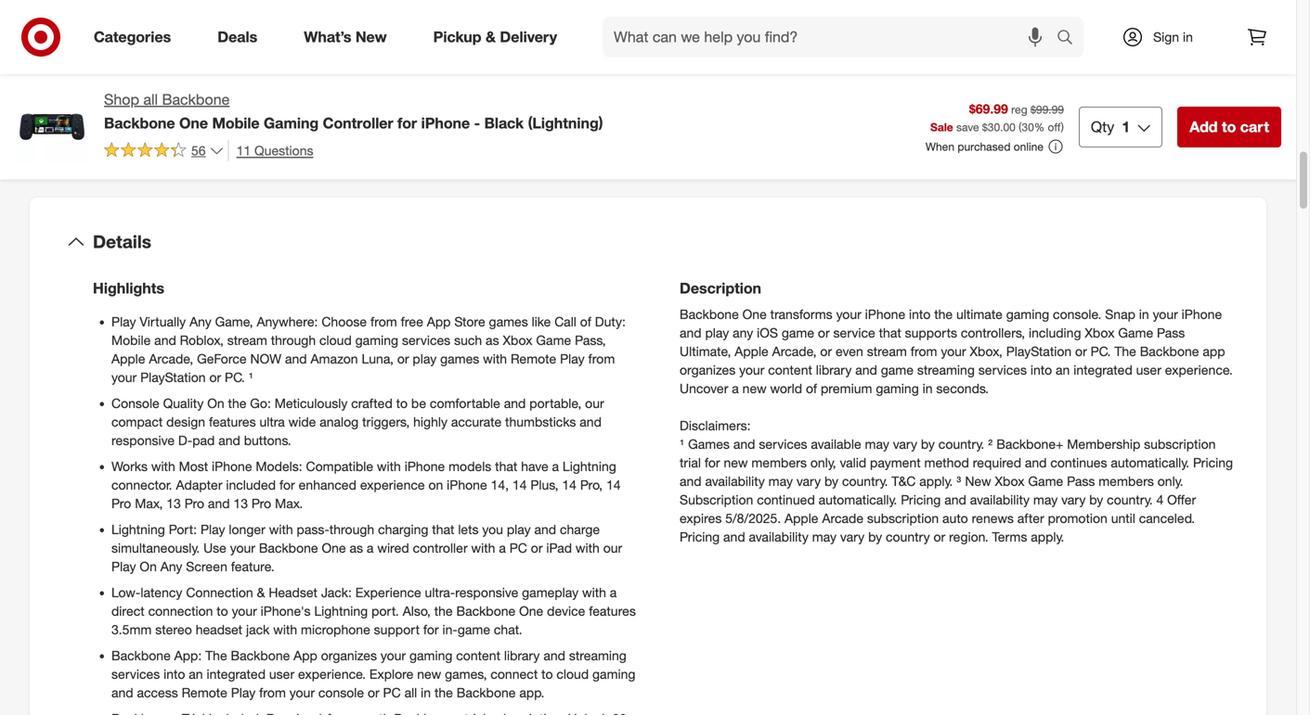 Task type: locate. For each thing, give the bounding box(es) containing it.
stream inside the "play virtually any game, anywhere: choose from free app store games like call of duty: mobile and roblox, stream through cloud gaming services such as xbox game pass, apple arcade, geforce now and amazon luna, or play games with remote play from your playstation or pc. ¹"
[[227, 332, 267, 349]]

1 vertical spatial the
[[205, 648, 227, 664]]

services inside the "play virtually any game, anywhere: choose from free app store games like call of duty: mobile and roblox, stream through cloud gaming services such as xbox game pass, apple arcade, geforce now and amazon luna, or play games with remote play from your playstation or pc. ¹"
[[402, 332, 451, 349]]

most
[[179, 459, 208, 475]]

0 horizontal spatial 13
[[166, 496, 181, 512]]

categories
[[94, 28, 171, 46]]

that up the 'controller'
[[432, 522, 454, 538]]

game for in
[[1118, 325, 1153, 341]]

11
[[236, 142, 251, 159]]

3.5mm
[[111, 622, 152, 638]]

the
[[934, 306, 953, 323], [228, 396, 246, 412], [434, 603, 453, 620], [435, 685, 453, 701]]

item
[[681, 156, 725, 182]]

details
[[93, 231, 151, 253]]

1 vertical spatial into
[[1031, 362, 1052, 378]]

a down you
[[499, 540, 506, 557]]

apple down any at the right
[[735, 344, 769, 360]]

1 vertical spatial on
[[428, 477, 443, 493]]

may
[[865, 436, 889, 453], [769, 473, 793, 490], [1033, 492, 1058, 508], [812, 529, 837, 545]]

add to cart
[[1190, 118, 1269, 136]]

ultimate
[[956, 306, 1003, 323]]

one down pass-
[[322, 540, 346, 557]]

the inside console quality on the go: meticulously crafted to be comfortable and portable, our compact design features ultra wide analog triggers, highly accurate thumbsticks and responsive d-pad and buttons.
[[228, 396, 246, 412]]

our inside console quality on the go: meticulously crafted to be comfortable and portable, our compact design features ultra wide analog triggers, highly accurate thumbsticks and responsive d-pad and buttons.
[[585, 396, 604, 412]]

1 horizontal spatial game
[[782, 325, 814, 341]]

required
[[973, 455, 1021, 471]]

1 vertical spatial new
[[965, 473, 991, 490]]

0 horizontal spatial subscription
[[867, 511, 939, 527]]

play right you
[[507, 522, 531, 538]]

0 horizontal spatial play
[[413, 351, 437, 367]]

new right the what's
[[356, 28, 387, 46]]

5/8/2025.
[[725, 511, 781, 527]]

play down jack
[[231, 685, 256, 701]]

new inside backbone one transforms your iphone into the ultimate gaming console. snap in your iphone and play any ios game or service that supports controllers, including xbox game pass ultimate, apple arcade, or even stream from your xbox, playstation or pc. the backbone app organizes your content library and game streaming services into an integrated user experience. uncover a new world of premium gaming in seconds.
[[743, 381, 767, 397]]

an inside "backbone app: the backbone app organizes your gaming content library and streaming services into an integrated user experience. explore new games, connect to cloud gaming and access remote play from your console or pc all in the backbone app."
[[189, 667, 203, 683]]

stream right the even
[[867, 344, 907, 360]]

playstation inside backbone one transforms your iphone into the ultimate gaming console. snap in your iphone and play any ios game or service that supports controllers, including xbox game pass ultimate, apple arcade, or even stream from your xbox, playstation or pc. the backbone app organizes your content library and game streaming services into an integrated user experience. uncover a new world of premium gaming in seconds.
[[1006, 344, 1072, 360]]

play inside the lightning port: play longer with pass-through charging that lets you play and charge simultaneously. use your backbone one as a wired controller with a pc or ipad with our play on any screen feature.
[[507, 522, 531, 538]]

1 vertical spatial features
[[589, 603, 636, 620]]

1 vertical spatial apply.
[[1031, 529, 1064, 545]]

arcade, inside backbone one transforms your iphone into the ultimate gaming console. snap in your iphone and play any ios game or service that supports controllers, including xbox game pass ultimate, apple arcade, or even stream from your xbox, playstation or pc. the backbone app organizes your content library and game streaming services into an integrated user experience. uncover a new world of premium gaming in seconds.
[[772, 344, 817, 360]]

services down "xbox,"
[[978, 362, 1027, 378]]

xbox inside the "play virtually any game, anywhere: choose from free app store games like call of duty: mobile and roblox, stream through cloud gaming services such as xbox game pass, apple arcade, geforce now and amazon luna, or play games with remote play from your playstation or pc. ¹"
[[503, 332, 533, 349]]

0 vertical spatial an
[[1056, 362, 1070, 378]]

0 vertical spatial games
[[489, 314, 528, 330]]

services inside backbone one transforms your iphone into the ultimate gaming console. snap in your iphone and play any ios game or service that supports controllers, including xbox game pass ultimate, apple arcade, or even stream from your xbox, playstation or pc. the backbone app organizes your content library and game streaming services into an integrated user experience. uncover a new world of premium gaming in seconds.
[[978, 362, 1027, 378]]

0 horizontal spatial responsive
[[111, 433, 175, 449]]

1 vertical spatial game
[[881, 362, 914, 378]]

game
[[1118, 325, 1153, 341], [536, 332, 571, 349], [1028, 473, 1063, 490]]

play up low-
[[111, 559, 136, 575]]

membership
[[1067, 436, 1141, 453]]

iphone up service
[[865, 306, 905, 323]]

with
[[483, 351, 507, 367], [151, 459, 175, 475], [377, 459, 401, 475], [269, 522, 293, 538], [471, 540, 495, 557], [576, 540, 600, 557], [582, 585, 606, 601], [273, 622, 297, 638]]

direct
[[111, 603, 145, 620]]

1 horizontal spatial as
[[486, 332, 499, 349]]

pricing
[[1193, 455, 1233, 471], [901, 492, 941, 508], [680, 529, 720, 545]]

pro
[[111, 496, 131, 512], [185, 496, 204, 512], [252, 496, 271, 512]]

experience.
[[1165, 362, 1233, 378], [298, 667, 366, 683]]

11 questions link
[[228, 140, 313, 161]]

1 vertical spatial mobile
[[111, 332, 151, 349]]

or left the even
[[820, 344, 832, 360]]

apple inside the "play virtually any game, anywhere: choose from free app store games like call of duty: mobile and roblox, stream through cloud gaming services such as xbox game pass, apple arcade, geforce now and amazon luna, or play games with remote play from your playstation or pc. ¹"
[[111, 351, 145, 367]]

1 horizontal spatial lightning
[[314, 603, 368, 620]]

game inside disclaimers: ¹ games and services available may vary by country. ² backbone+ membership subscription trial for new members only, valid payment method required and continues automatically. pricing and availability may vary by country. t&c apply. ³ new xbox game pass members only. subscription continued automatically. pricing and availability may vary by country. 4 offer expires 5/8/2025. apple arcade subscription auto renews after promotion until canceled. pricing and availability may vary by country or region. terms apply.
[[1028, 473, 1063, 490]]

1 horizontal spatial integrated
[[1074, 362, 1133, 378]]

into down including
[[1031, 362, 1052, 378]]

user up membership
[[1136, 362, 1162, 378]]

screen
[[186, 559, 227, 575]]

1 vertical spatial content
[[456, 648, 500, 664]]

0 vertical spatial automatically.
[[1111, 455, 1190, 471]]

any up roblox,
[[189, 314, 211, 330]]

into inside "backbone app: the backbone app organizes your gaming content library and streaming services into an integrated user experience. explore new games, connect to cloud gaming and access remote play from your console or pc all in the backbone app."
[[164, 667, 185, 683]]

2 horizontal spatial play
[[705, 325, 729, 341]]

xbox down required
[[995, 473, 1025, 490]]

features
[[209, 414, 256, 430], [589, 603, 636, 620]]

1 vertical spatial that
[[495, 459, 517, 475]]

cloud right the connect
[[557, 667, 589, 683]]

2 horizontal spatial country.
[[1107, 492, 1153, 508]]

for inside works with most iphone models: compatible with iphone models that have a lightning connector. adapter included for enhanced experience on iphone 14, 14 plus, 14 pro, 14 pro max, 13 pro and 13 pro max.
[[279, 477, 295, 493]]

your up jack
[[232, 603, 257, 620]]

game inside backbone one transforms your iphone into the ultimate gaming console. snap in your iphone and play any ios game or service that supports controllers, including xbox game pass ultimate, apple arcade, or even stream from your xbox, playstation or pc. the backbone app organizes your content library and game streaming services into an integrated user experience. uncover a new world of premium gaming in seconds.
[[1118, 325, 1153, 341]]

app down 'microphone' on the bottom of page
[[294, 648, 317, 664]]

1 vertical spatial pass
[[1067, 473, 1095, 490]]

to inside console quality on the go: meticulously crafted to be comfortable and portable, our compact design features ultra wide analog triggers, highly accurate thumbsticks and responsive d-pad and buttons.
[[396, 396, 408, 412]]

0 horizontal spatial features
[[209, 414, 256, 430]]

1 horizontal spatial game
[[1028, 473, 1063, 490]]

$
[[982, 120, 988, 134]]

iphone left -
[[421, 114, 470, 132]]

have
[[521, 459, 548, 475]]

1 vertical spatial our
[[603, 540, 622, 557]]

& down feature.
[[257, 585, 265, 601]]

1 vertical spatial country.
[[842, 473, 888, 490]]

controller
[[413, 540, 468, 557]]

from down supports
[[911, 344, 937, 360]]

deals
[[217, 28, 257, 46]]

pc left the ipad
[[510, 540, 527, 557]]

or
[[818, 325, 830, 341], [820, 344, 832, 360], [1075, 344, 1087, 360], [397, 351, 409, 367], [209, 370, 221, 386], [934, 529, 945, 545], [531, 540, 543, 557], [368, 685, 379, 701]]

content inside "backbone app: the backbone app organizes your gaming content library and streaming services into an integrated user experience. explore new games, connect to cloud gaming and access remote play from your console or pc all in the backbone app."
[[456, 648, 500, 664]]

0 vertical spatial into
[[909, 306, 931, 323]]

2 vertical spatial new
[[417, 667, 441, 683]]

organizes down 'microphone' on the bottom of page
[[321, 648, 377, 664]]

expires
[[680, 511, 722, 527]]

black
[[484, 114, 524, 132]]

0 vertical spatial play
[[705, 325, 729, 341]]

²
[[988, 436, 993, 453]]

and down backbone+
[[1025, 455, 1047, 471]]

your up explore at the left
[[381, 648, 406, 664]]

0 horizontal spatial into
[[164, 667, 185, 683]]

0 horizontal spatial game
[[536, 332, 571, 349]]

iphone's
[[261, 603, 311, 620]]

from
[[370, 314, 397, 330], [911, 344, 937, 360], [588, 351, 615, 367], [259, 685, 286, 701]]

30.00
[[988, 120, 1016, 134]]

2 vertical spatial lightning
[[314, 603, 368, 620]]

arcade
[[822, 511, 864, 527]]

play down free
[[413, 351, 437, 367]]

uncover
[[680, 381, 728, 397]]

pad
[[192, 433, 215, 449]]

1 horizontal spatial apply.
[[1031, 529, 1064, 545]]

integrated
[[1074, 362, 1133, 378], [207, 667, 266, 683]]

all inside shop all backbone backbone one mobile gaming controller for iphone - black (lightning)
[[143, 91, 158, 109]]

mobile down virtually
[[111, 332, 151, 349]]

responsive
[[111, 433, 175, 449], [455, 585, 518, 601]]

1 horizontal spatial play
[[507, 522, 531, 538]]

¹ up trial
[[680, 436, 685, 453]]

vary up payment
[[893, 436, 917, 453]]

pass
[[1157, 325, 1185, 341], [1067, 473, 1095, 490]]

1 horizontal spatial library
[[816, 362, 852, 378]]

1 vertical spatial new
[[724, 455, 748, 471]]

experience. inside backbone one transforms your iphone into the ultimate gaming console. snap in your iphone and play any ios game or service that supports controllers, including xbox game pass ultimate, apple arcade, or even stream from your xbox, playstation or pc. the backbone app organizes your content library and game streaming services into an integrated user experience. uncover a new world of premium gaming in seconds.
[[1165, 362, 1233, 378]]

geforce
[[197, 351, 247, 367]]

for
[[397, 114, 417, 132], [705, 455, 720, 471], [279, 477, 295, 493], [423, 622, 439, 638]]

1 horizontal spatial mobile
[[212, 114, 260, 132]]

14 left pro,
[[562, 477, 577, 493]]

remote down like
[[511, 351, 556, 367]]

streaming inside backbone one transforms your iphone into the ultimate gaming console. snap in your iphone and play any ios game or service that supports controllers, including xbox game pass ultimate, apple arcade, or even stream from your xbox, playstation or pc. the backbone app organizes your content library and game streaming services into an integrated user experience. uncover a new world of premium gaming in seconds.
[[917, 362, 975, 378]]

0 horizontal spatial playstation
[[140, 370, 206, 386]]

to left be
[[396, 396, 408, 412]]

or down explore at the left
[[368, 685, 379, 701]]

and right now
[[285, 351, 307, 367]]

1 horizontal spatial remote
[[511, 351, 556, 367]]

explore
[[369, 667, 414, 683]]

library up premium
[[816, 362, 852, 378]]

2 horizontal spatial pro
[[252, 496, 271, 512]]

1 horizontal spatial 13
[[233, 496, 248, 512]]

2 vertical spatial that
[[432, 522, 454, 538]]

in inside "backbone app: the backbone app organizes your gaming content library and streaming services into an integrated user experience. explore new games, connect to cloud gaming and access remote play from your console or pc all in the backbone app."
[[421, 685, 431, 701]]

0 horizontal spatial all
[[143, 91, 158, 109]]

on down the time
[[775, 54, 790, 70]]

from left free
[[370, 314, 397, 330]]

continued
[[757, 492, 815, 508]]

services inside "backbone app: the backbone app organizes your gaming content library and streaming services into an integrated user experience. explore new games, connect to cloud gaming and access remote play from your console or pc all in the backbone app."
[[111, 667, 160, 683]]

0 horizontal spatial apple
[[111, 351, 145, 367]]

and down the even
[[855, 362, 877, 378]]

on right experience
[[428, 477, 443, 493]]

0 horizontal spatial organizes
[[321, 648, 377, 664]]

pc inside the lightning port: play longer with pass-through charging that lets you play and charge simultaneously. use your backbone one as a wired controller with a pc or ipad with our play on any screen feature.
[[510, 540, 527, 557]]

as right such
[[486, 332, 499, 349]]

0 horizontal spatial pc
[[383, 685, 401, 701]]

1 vertical spatial cloud
[[557, 667, 589, 683]]

categories link
[[78, 17, 194, 58]]

on inside the lightning port: play longer with pass-through charging that lets you play and charge simultaneously. use your backbone one as a wired controller with a pc or ipad with our play on any screen feature.
[[140, 559, 157, 575]]

lightning down jack:
[[314, 603, 368, 620]]

and inside works with most iphone models: compatible with iphone models that have a lightning connector. adapter included for enhanced experience on iphone 14, 14 plus, 14 pro, 14 pro max, 13 pro and 13 pro max.
[[208, 496, 230, 512]]

iphone inside shop all backbone backbone one mobile gaming controller for iphone - black (lightning)
[[421, 114, 470, 132]]

1 horizontal spatial any
[[189, 314, 211, 330]]

cloud up amazon
[[319, 332, 352, 349]]

game,
[[215, 314, 253, 330]]

2 horizontal spatial that
[[879, 325, 901, 341]]

¹ down now
[[249, 370, 253, 386]]

apply.
[[920, 473, 953, 490], [1031, 529, 1064, 545]]

amazon
[[311, 351, 358, 367]]

pc. inside backbone one transforms your iphone into the ultimate gaming console. snap in your iphone and play any ios game or service that supports controllers, including xbox game pass ultimate, apple arcade, or even stream from your xbox, playstation or pc. the backbone app organizes your content library and game streaming services into an integrated user experience. uncover a new world of premium gaming in seconds.
[[1091, 344, 1111, 360]]

0 vertical spatial lightning
[[563, 459, 616, 475]]

backbone one transforms your iphone into the ultimate gaming console. snap in your iphone and play any ios game or service that supports controllers, including xbox game pass ultimate, apple arcade, or even stream from your xbox, playstation or pc. the backbone app organizes your content library and game streaming services into an integrated user experience. uncover a new world of premium gaming in seconds.
[[680, 306, 1233, 397]]

compact
[[111, 414, 163, 430]]

or inside disclaimers: ¹ games and services available may vary by country. ² backbone+ membership subscription trial for new members only, valid payment method required and continues automatically. pricing and availability may vary by country. t&c apply. ³ new xbox game pass members only. subscription continued automatically. pricing and availability may vary by country. 4 offer expires 5/8/2025. apple arcade subscription auto renews after promotion until canceled. pricing and availability may vary by country or region. terms apply.
[[934, 529, 945, 545]]

0 vertical spatial availability
[[705, 473, 765, 490]]

1 vertical spatial pc
[[383, 685, 401, 701]]

0 vertical spatial on
[[775, 54, 790, 70]]

through down anywhere: at top
[[271, 332, 316, 349]]

automatically. up "arcade"
[[819, 492, 897, 508]]

0 horizontal spatial &
[[257, 585, 265, 601]]

for inside shop all backbone backbone one mobile gaming controller for iphone - black (lightning)
[[397, 114, 417, 132]]

into up supports
[[909, 306, 931, 323]]

2 vertical spatial into
[[164, 667, 185, 683]]

pay over time with affirm on orders over $100
[[708, 32, 891, 70]]

experience. up 'console'
[[298, 667, 366, 683]]

¹ inside disclaimers: ¹ games and services available may vary by country. ² backbone+ membership subscription trial for new members only, valid payment method required and continues automatically. pricing and availability may vary by country. t&c apply. ³ new xbox game pass members only. subscription continued automatically. pricing and availability may vary by country. 4 offer expires 5/8/2025. apple arcade subscription auto renews after promotion until canceled. pricing and availability may vary by country or region. terms apply.
[[680, 436, 685, 453]]

0 horizontal spatial ¹
[[249, 370, 253, 386]]

lightning up simultaneously.
[[111, 522, 165, 538]]

0 vertical spatial new
[[356, 28, 387, 46]]

3 14 from the left
[[606, 477, 621, 493]]

1 horizontal spatial streaming
[[917, 362, 975, 378]]

streaming inside "backbone app: the backbone app organizes your gaming content library and streaming services into an integrated user experience. explore new games, connect to cloud gaming and access remote play from your console or pc all in the backbone app."
[[569, 648, 627, 664]]

for inside low-latency connection & headset jack: experience ultra-responsive gameplay with a direct connection to your iphone's lightning port. also, the backbone one device features 3.5mm stereo headset jack with microphone support for in-game chat.
[[423, 622, 439, 638]]

services inside disclaimers: ¹ games and services available may vary by country. ² backbone+ membership subscription trial for new members only, valid payment method required and continues automatically. pricing and availability may vary by country. t&c apply. ³ new xbox game pass members only. subscription continued automatically. pricing and availability may vary by country. 4 offer expires 5/8/2025. apple arcade subscription auto renews after promotion until canceled. pricing and availability may vary by country or region. terms apply.
[[759, 436, 807, 453]]

game inside the "play virtually any game, anywhere: choose from free app store games like call of duty: mobile and roblox, stream through cloud gaming services such as xbox game pass, apple arcade, geforce now and amazon luna, or play games with remote play from your playstation or pc. ¹"
[[536, 332, 571, 349]]

1 horizontal spatial &
[[486, 28, 496, 46]]

access
[[137, 685, 178, 701]]

xbox for pc.
[[1085, 325, 1115, 341]]

a right uncover on the bottom right
[[732, 381, 739, 397]]

any down simultaneously.
[[160, 559, 182, 575]]

1 horizontal spatial on
[[775, 54, 790, 70]]

any inside the lightning port: play longer with pass-through charging that lets you play and charge simultaneously. use your backbone one as a wired controller with a pc or ipad with our play on any screen feature.
[[160, 559, 182, 575]]

game down supports
[[881, 362, 914, 378]]

country. up until
[[1107, 492, 1153, 508]]

game for like
[[536, 332, 571, 349]]

apple inside disclaimers: ¹ games and services available may vary by country. ² backbone+ membership subscription trial for new members only, valid payment method required and continues automatically. pricing and availability may vary by country. t&c apply. ³ new xbox game pass members only. subscription continued automatically. pricing and availability may vary by country. 4 offer expires 5/8/2025. apple arcade subscription auto renews after promotion until canceled. pricing and availability may vary by country or region. terms apply.
[[785, 511, 819, 527]]

pc. down geforce
[[225, 370, 245, 386]]

1 vertical spatial organizes
[[321, 648, 377, 664]]

1 horizontal spatial features
[[589, 603, 636, 620]]

through inside the "play virtually any game, anywhere: choose from free app store games like call of duty: mobile and roblox, stream through cloud gaming services such as xbox game pass, apple arcade, geforce now and amazon luna, or play games with remote play from your playstation or pc. ¹"
[[271, 332, 316, 349]]

1 horizontal spatial automatically.
[[1111, 455, 1190, 471]]

0 horizontal spatial any
[[160, 559, 182, 575]]

service
[[833, 325, 875, 341]]

backbone up chat.
[[456, 603, 516, 620]]

to inside "backbone app: the backbone app organizes your gaming content library and streaming services into an integrated user experience. explore new games, connect to cloud gaming and access remote play from your console or pc all in the backbone app."
[[541, 667, 553, 683]]

for left the in-
[[423, 622, 439, 638]]

0 horizontal spatial pricing
[[680, 529, 720, 545]]

subscription up 'country'
[[867, 511, 939, 527]]

free
[[401, 314, 423, 330]]

game down call
[[536, 332, 571, 349]]

into
[[909, 306, 931, 323], [1031, 362, 1052, 378], [164, 667, 185, 683]]

a right gameplay at the bottom of page
[[610, 585, 617, 601]]

0 vertical spatial through
[[271, 332, 316, 349]]

1 horizontal spatial organizes
[[680, 362, 736, 378]]

library inside backbone one transforms your iphone into the ultimate gaming console. snap in your iphone and play any ios game or service that supports controllers, including xbox game pass ultimate, apple arcade, or even stream from your xbox, playstation or pc. the backbone app organizes your content library and game streaming services into an integrated user experience. uncover a new world of premium gaming in seconds.
[[816, 362, 852, 378]]

and up thumbsticks
[[504, 396, 526, 412]]

play up ultimate,
[[705, 325, 729, 341]]

streaming up seconds.
[[917, 362, 975, 378]]

responsive up chat.
[[455, 585, 518, 601]]

arcade, inside the "play virtually any game, anywhere: choose from free app store games like call of duty: mobile and roblox, stream through cloud gaming services such as xbox game pass, apple arcade, geforce now and amazon luna, or play games with remote play from your playstation or pc. ¹"
[[149, 351, 193, 367]]

new left world
[[743, 381, 767, 397]]

& right the pickup
[[486, 28, 496, 46]]

14 right pro,
[[606, 477, 621, 493]]

0 vertical spatial pricing
[[1193, 455, 1233, 471]]

2 14 from the left
[[562, 477, 577, 493]]

connection
[[186, 585, 253, 601]]

sign in
[[1153, 29, 1193, 45]]

0 horizontal spatial that
[[432, 522, 454, 538]]

support
[[374, 622, 420, 638]]

play inside the "play virtually any game, anywhere: choose from free app store games like call of duty: mobile and roblox, stream through cloud gaming services such as xbox game pass, apple arcade, geforce now and amazon luna, or play games with remote play from your playstation or pc. ¹"
[[413, 351, 437, 367]]

experience. down app
[[1165, 362, 1233, 378]]

pc. inside the "play virtually any game, anywhere: choose from free app store games like call of duty: mobile and roblox, stream through cloud gaming services such as xbox game pass, apple arcade, geforce now and amazon luna, or play games with remote play from your playstation or pc. ¹"
[[225, 370, 245, 386]]

port.
[[371, 603, 399, 620]]

shop all backbone backbone one mobile gaming controller for iphone - black (lightning)
[[104, 91, 603, 132]]

world
[[770, 381, 802, 397]]

play down highlights
[[111, 314, 136, 330]]

& inside low-latency connection & headset jack: experience ultra-responsive gameplay with a direct connection to your iphone's lightning port. also, the backbone one device features 3.5mm stereo headset jack with microphone support for in-game chat.
[[257, 585, 265, 601]]

1 vertical spatial on
[[140, 559, 157, 575]]

pc.
[[1091, 344, 1111, 360], [225, 370, 245, 386]]

0 vertical spatial remote
[[511, 351, 556, 367]]

0 horizontal spatial mobile
[[111, 332, 151, 349]]

charge
[[560, 522, 600, 538]]

1 horizontal spatial 14
[[562, 477, 577, 493]]

0 horizontal spatial remote
[[182, 685, 227, 701]]

the up supports
[[934, 306, 953, 323]]

0 horizontal spatial members
[[751, 455, 807, 471]]

your inside low-latency connection & headset jack: experience ultra-responsive gameplay with a direct connection to your iphone's lightning port. also, the backbone one device features 3.5mm stereo headset jack with microphone support for in-game chat.
[[232, 603, 257, 620]]

pc
[[510, 540, 527, 557], [383, 685, 401, 701]]

0 vertical spatial apply.
[[920, 473, 953, 490]]

1 horizontal spatial stream
[[867, 344, 907, 360]]

your inside the lightning port: play longer with pass-through charging that lets you play and charge simultaneously. use your backbone one as a wired controller with a pc or ipad with our play on any screen feature.
[[230, 540, 255, 557]]

apple down continued
[[785, 511, 819, 527]]

purchased
[[958, 140, 1011, 154]]

1 horizontal spatial of
[[806, 381, 817, 397]]

apple
[[735, 344, 769, 360], [111, 351, 145, 367], [785, 511, 819, 527]]

cloud inside "backbone app: the backbone app organizes your gaming content library and streaming services into an integrated user experience. explore new games, connect to cloud gaming and access remote play from your console or pc all in the backbone app."
[[557, 667, 589, 683]]

xbox
[[1085, 325, 1115, 341], [503, 332, 533, 349], [995, 473, 1025, 490]]

$69.99
[[969, 101, 1008, 117]]

0 horizontal spatial through
[[271, 332, 316, 349]]

1 horizontal spatial ¹
[[680, 436, 685, 453]]

device
[[547, 603, 585, 620]]

as inside the lightning port: play longer with pass-through charging that lets you play and charge simultaneously. use your backbone one as a wired controller with a pc or ipad with our play on any screen feature.
[[350, 540, 363, 557]]

of
[[580, 314, 591, 330], [806, 381, 817, 397]]

the down games,
[[435, 685, 453, 701]]

0 vertical spatial ¹
[[249, 370, 253, 386]]

and up auto
[[945, 492, 966, 508]]

features inside console quality on the go: meticulously crafted to be comfortable and portable, our compact design features ultra wide analog triggers, highly accurate thumbsticks and responsive d-pad and buttons.
[[209, 414, 256, 430]]

pc inside "backbone app: the backbone app organizes your gaming content library and streaming services into an integrated user experience. explore new games, connect to cloud gaming and access remote play from your console or pc all in the backbone app."
[[383, 685, 401, 701]]

remote
[[511, 351, 556, 367], [182, 685, 227, 701]]

1 horizontal spatial new
[[965, 473, 991, 490]]

and down virtually
[[154, 332, 176, 349]]

automatically.
[[1111, 455, 1190, 471], [819, 492, 897, 508]]

choose
[[322, 314, 367, 330]]

pass inside disclaimers: ¹ games and services available may vary by country. ² backbone+ membership subscription trial for new members only, valid payment method required and continues automatically. pricing and availability may vary by country. t&c apply. ³ new xbox game pass members only. subscription continued automatically. pricing and availability may vary by country. 4 offer expires 5/8/2025. apple arcade subscription auto renews after promotion until canceled. pricing and availability may vary by country or region. terms apply.
[[1067, 473, 1095, 490]]

remote inside the "play virtually any game, anywhere: choose from free app store games like call of duty: mobile and roblox, stream through cloud gaming services such as xbox game pass, apple arcade, geforce now and amazon luna, or play games with remote play from your playstation or pc. ¹"
[[511, 351, 556, 367]]

the left the go:
[[228, 396, 246, 412]]

1 vertical spatial remote
[[182, 685, 227, 701]]

1 13 from the left
[[166, 496, 181, 512]]

1 horizontal spatial pc
[[510, 540, 527, 557]]

your up the console
[[111, 370, 137, 386]]

xbox inside backbone one transforms your iphone into the ultimate gaming console. snap in your iphone and play any ios game or service that supports controllers, including xbox game pass ultimate, apple arcade, or even stream from your xbox, playstation or pc. the backbone app organizes your content library and game streaming services into an integrated user experience. uncover a new world of premium gaming in seconds.
[[1085, 325, 1115, 341]]

only.
[[1158, 473, 1183, 490]]

members up continued
[[751, 455, 807, 471]]

xbox,
[[970, 344, 1003, 360]]

0 horizontal spatial arcade,
[[149, 351, 193, 367]]

that inside the lightning port: play longer with pass-through charging that lets you play and charge simultaneously. use your backbone one as a wired controller with a pc or ipad with our play on any screen feature.
[[432, 522, 454, 538]]

0 horizontal spatial integrated
[[207, 667, 266, 683]]

1 horizontal spatial into
[[909, 306, 931, 323]]

integrated down snap on the right top of the page
[[1074, 362, 1133, 378]]

apple inside backbone one transforms your iphone into the ultimate gaming console. snap in your iphone and play any ios game or service that supports controllers, including xbox game pass ultimate, apple arcade, or even stream from your xbox, playstation or pc. the backbone app organizes your content library and game streaming services into an integrated user experience. uncover a new world of premium gaming in seconds.
[[735, 344, 769, 360]]

features down the go:
[[209, 414, 256, 430]]

play down pass,
[[560, 351, 585, 367]]

0 horizontal spatial an
[[189, 667, 203, 683]]

all down explore at the left
[[404, 685, 417, 701]]

included
[[226, 477, 276, 493]]

to up app. at the bottom left of page
[[541, 667, 553, 683]]

0 vertical spatial &
[[486, 28, 496, 46]]

2 pro from the left
[[185, 496, 204, 512]]

our right portable,
[[585, 396, 604, 412]]

(
[[1019, 120, 1022, 134]]

and up the ipad
[[534, 522, 556, 538]]

all right shop
[[143, 91, 158, 109]]

0 horizontal spatial apply.
[[920, 473, 953, 490]]

any
[[189, 314, 211, 330], [160, 559, 182, 575]]

0 vertical spatial over
[[737, 32, 768, 51]]

library inside "backbone app: the backbone app organizes your gaming content library and streaming services into an integrated user experience. explore new games, connect to cloud gaming and access remote play from your console or pc all in the backbone app."
[[504, 648, 540, 664]]

0 horizontal spatial xbox
[[503, 332, 533, 349]]

from down pass,
[[588, 351, 615, 367]]

from inside "backbone app: the backbone app organizes your gaming content library and streaming services into an integrated user experience. explore new games, connect to cloud gaming and access remote play from your console or pc all in the backbone app."
[[259, 685, 286, 701]]

apply. down method
[[920, 473, 953, 490]]

0 horizontal spatial streaming
[[569, 648, 627, 664]]

new
[[356, 28, 387, 46], [965, 473, 991, 490]]



Task type: vqa. For each thing, say whether or not it's contained in the screenshot.
leftmost BRUSH
no



Task type: describe. For each thing, give the bounding box(es) containing it.
our inside the lightning port: play longer with pass-through charging that lets you play and charge simultaneously. use your backbone one as a wired controller with a pc or ipad with our play on any screen feature.
[[603, 540, 622, 557]]

qty
[[1091, 118, 1115, 136]]

as inside the "play virtually any game, anywhere: choose from free app store games like call of duty: mobile and roblox, stream through cloud gaming services such as xbox game pass, apple arcade, geforce now and amazon luna, or play games with remote play from your playstation or pc. ¹"
[[486, 332, 499, 349]]

backbone down description
[[680, 306, 739, 323]]

new inside disclaimers: ¹ games and services available may vary by country. ² backbone+ membership subscription trial for new members only, valid payment method required and continues automatically. pricing and availability may vary by country. t&c apply. ³ new xbox game pass members only. subscription continued automatically. pricing and availability may vary by country. 4 offer expires 5/8/2025. apple arcade subscription auto renews after promotion until canceled. pricing and availability may vary by country or region. terms apply.
[[965, 473, 991, 490]]

user inside "backbone app: the backbone app organizes your gaming content library and streaming services into an integrated user experience. explore new games, connect to cloud gaming and access remote play from your console or pc all in the backbone app."
[[269, 667, 295, 683]]

may up continued
[[769, 473, 793, 490]]

and up ultimate,
[[680, 325, 702, 341]]

games,
[[445, 667, 487, 683]]

the inside "backbone app: the backbone app organizes your gaming content library and streaming services into an integrated user experience. explore new games, connect to cloud gaming and access remote play from your console or pc all in the backbone app."
[[205, 648, 227, 664]]

ultimate,
[[680, 344, 731, 360]]

may up payment
[[865, 436, 889, 453]]

integrated inside "backbone app: the backbone app organizes your gaming content library and streaming services into an integrated user experience. explore new games, connect to cloud gaming and access remote play from your console or pc all in the backbone app."
[[207, 667, 266, 683]]

store
[[454, 314, 485, 330]]

0 horizontal spatial games
[[440, 351, 479, 367]]

-
[[474, 114, 480, 132]]

to inside "button"
[[1222, 118, 1236, 136]]

console quality on the go: meticulously crafted to be comfortable and portable, our compact design features ultra wide analog triggers, highly accurate thumbsticks and responsive d-pad and buttons.
[[111, 396, 604, 449]]

your left 'console'
[[290, 685, 315, 701]]

backbone inside low-latency connection & headset jack: experience ultra-responsive gameplay with a direct connection to your iphone's lightning port. also, the backbone one device features 3.5mm stereo headset jack with microphone support for in-game chat.
[[456, 603, 516, 620]]

remote inside "backbone app: the backbone app organizes your gaming content library and streaming services into an integrated user experience. explore new games, connect to cloud gaming and access remote play from your console or pc all in the backbone app."
[[182, 685, 227, 701]]

buttons.
[[244, 433, 291, 449]]

backbone down shop
[[104, 114, 175, 132]]

0 vertical spatial members
[[751, 455, 807, 471]]

or down including
[[1075, 344, 1087, 360]]

3 pro from the left
[[252, 496, 271, 512]]

region.
[[949, 529, 989, 545]]

questions
[[254, 142, 313, 159]]

or down geforce
[[209, 370, 221, 386]]

and down 5/8/2025.
[[723, 529, 745, 545]]

cloud inside the "play virtually any game, anywhere: choose from free app store games like call of duty: mobile and roblox, stream through cloud gaming services such as xbox game pass, apple arcade, geforce now and amazon luna, or play games with remote play from your playstation or pc. ¹"
[[319, 332, 352, 349]]

with down max.
[[269, 522, 293, 538]]

pass inside backbone one transforms your iphone into the ultimate gaming console. snap in your iphone and play any ios game or service that supports controllers, including xbox game pass ultimate, apple arcade, or even stream from your xbox, playstation or pc. the backbone app organizes your content library and game streaming services into an integrated user experience. uncover a new world of premium gaming in seconds.
[[1157, 325, 1185, 341]]

jack
[[246, 622, 270, 638]]

renews
[[972, 511, 1014, 527]]

app:
[[174, 648, 202, 664]]

connection
[[148, 603, 213, 620]]

gameplay
[[522, 585, 579, 601]]

gaming
[[264, 114, 319, 132]]

1 horizontal spatial country.
[[939, 436, 984, 453]]

with down charge
[[576, 540, 600, 557]]

reg
[[1011, 103, 1028, 116]]

backbone inside the lightning port: play longer with pass-through charging that lets you play and charge simultaneously. use your backbone one as a wired controller with a pc or ipad with our play on any screen feature.
[[259, 540, 318, 557]]

enhanced
[[299, 477, 356, 493]]

the inside "backbone app: the backbone app organizes your gaming content library and streaming services into an integrated user experience. explore new games, connect to cloud gaming and access remote play from your console or pc all in the backbone app."
[[435, 685, 453, 701]]

new inside disclaimers: ¹ games and services available may vary by country. ² backbone+ membership subscription trial for new members only, valid payment method required and continues automatically. pricing and availability may vary by country. t&c apply. ³ new xbox game pass members only. subscription continued automatically. pricing and availability may vary by country. 4 offer expires 5/8/2025. apple arcade subscription auto renews after promotion until canceled. pricing and availability may vary by country or region. terms apply.
[[724, 455, 748, 471]]

your up service
[[836, 306, 861, 323]]

that inside backbone one transforms your iphone into the ultimate gaming console. snap in your iphone and play any ios game or service that supports controllers, including xbox game pass ultimate, apple arcade, or even stream from your xbox, playstation or pc. the backbone app organizes your content library and game streaming services into an integrated user experience. uncover a new world of premium gaming in seconds.
[[879, 325, 901, 341]]

qty 1
[[1091, 118, 1130, 136]]

vary down "arcade"
[[840, 529, 865, 545]]

backbone app: the backbone app organizes your gaming content library and streaming services into an integrated user experience. explore new games, connect to cloud gaming and access remote play from your console or pc all in the backbone app.
[[111, 648, 636, 701]]

cart
[[1240, 118, 1269, 136]]

integrated inside backbone one transforms your iphone into the ultimate gaming console. snap in your iphone and play any ios game or service that supports controllers, including xbox game pass ultimate, apple arcade, or even stream from your xbox, playstation or pc. the backbone app organizes your content library and game streaming services into an integrated user experience. uncover a new world of premium gaming in seconds.
[[1074, 362, 1133, 378]]

1 14 from the left
[[512, 477, 527, 493]]

1
[[1122, 118, 1130, 136]]

2 horizontal spatial into
[[1031, 362, 1052, 378]]

backbone left app
[[1140, 344, 1199, 360]]

one inside backbone one transforms your iphone into the ultimate gaming console. snap in your iphone and play any ios game or service that supports controllers, including xbox game pass ultimate, apple arcade, or even stream from your xbox, playstation or pc. the backbone app organizes your content library and game streaming services into an integrated user experience. uncover a new world of premium gaming in seconds.
[[743, 306, 767, 323]]

sign in link
[[1106, 17, 1222, 58]]

highly
[[413, 414, 448, 430]]

with
[[708, 54, 733, 70]]

of inside the "play virtually any game, anywhere: choose from free app store games like call of duty: mobile and roblox, stream through cloud gaming services such as xbox game pass, apple arcade, geforce now and amazon luna, or play games with remote play from your playstation or pc. ¹"
[[580, 314, 591, 330]]

vary up promotion
[[1061, 492, 1086, 508]]

comfortable
[[430, 396, 500, 412]]

by down only,
[[825, 473, 839, 490]]

premium
[[821, 381, 872, 397]]

stream inside backbone one transforms your iphone into the ultimate gaming console. snap in your iphone and play any ios game or service that supports controllers, including xbox game pass ultimate, apple arcade, or even stream from your xbox, playstation or pc. the backbone app organizes your content library and game streaming services into an integrated user experience. uncover a new world of premium gaming in seconds.
[[867, 344, 907, 360]]

1 vertical spatial subscription
[[867, 511, 939, 527]]

backbone one mobile gaming controller for iphone - black (lightning), 6 of 17 image
[[328, 0, 626, 56]]

payment
[[870, 455, 921, 471]]

backbone up 56
[[162, 91, 230, 109]]

feature.
[[231, 559, 274, 575]]

a inside backbone one transforms your iphone into the ultimate gaming console. snap in your iphone and play any ios game or service that supports controllers, including xbox game pass ultimate, apple arcade, or even stream from your xbox, playstation or pc. the backbone app organizes your content library and game streaming services into an integrated user experience. uncover a new world of premium gaming in seconds.
[[732, 381, 739, 397]]

may down "arcade"
[[812, 529, 837, 545]]

or inside the lightning port: play longer with pass-through charging that lets you play and charge simultaneously. use your backbone one as a wired controller with a pc or ipad with our play on any screen feature.
[[531, 540, 543, 557]]

on inside works with most iphone models: compatible with iphone models that have a lightning connector. adapter included for enhanced experience on iphone 14, 14 plus, 14 pro, 14 pro max, 13 pro and 13 pro max.
[[428, 477, 443, 493]]

image gallery element
[[15, 0, 626, 112]]

xbox for remote
[[503, 332, 533, 349]]

0 horizontal spatial over
[[737, 32, 768, 51]]

any inside the "play virtually any game, anywhere: choose from free app store games like call of duty: mobile and roblox, stream through cloud gaming services such as xbox game pass, apple arcade, geforce now and amazon luna, or play games with remote play from your playstation or pc. ¹"
[[189, 314, 211, 330]]

features inside low-latency connection & headset jack: experience ultra-responsive gameplay with a direct connection to your iphone's lightning port. also, the backbone one device features 3.5mm stereo headset jack with microphone support for in-game chat.
[[589, 603, 636, 620]]

play up use
[[201, 522, 225, 538]]

console.
[[1053, 306, 1102, 323]]

ultra
[[260, 414, 285, 430]]

iphone up included
[[212, 459, 252, 475]]

What can we help you find? suggestions appear below search field
[[603, 17, 1061, 58]]

design
[[166, 414, 205, 430]]

lightning port: play longer with pass-through charging that lets you play and charge simultaneously. use your backbone one as a wired controller with a pc or ipad with our play on any screen feature.
[[111, 522, 622, 575]]

valid
[[840, 455, 866, 471]]

one inside shop all backbone backbone one mobile gaming controller for iphone - black (lightning)
[[179, 114, 208, 132]]

works with most iphone models: compatible with iphone models that have a lightning connector. adapter included for enhanced experience on iphone 14, 14 plus, 14 pro, 14 pro max, 13 pro and 13 pro max.
[[111, 459, 621, 512]]

backbone one mobile gaming controller for iphone - black (lightning), 5 of 17 image
[[15, 0, 313, 56]]

save
[[956, 120, 979, 134]]

or inside "backbone app: the backbone app organizes your gaming content library and streaming services into an integrated user experience. explore new games, connect to cloud gaming and access remote play from your console or pc all in the backbone app."
[[368, 685, 379, 701]]

now
[[250, 351, 281, 367]]

iphone up experience
[[405, 459, 445, 475]]

56 link
[[104, 140, 224, 163]]

also,
[[403, 603, 431, 620]]

console
[[318, 685, 364, 701]]

0 vertical spatial game
[[782, 325, 814, 341]]

or down transforms
[[818, 325, 830, 341]]

organizes inside backbone one transforms your iphone into the ultimate gaming console. snap in your iphone and play any ios game or service that supports controllers, including xbox game pass ultimate, apple arcade, or even stream from your xbox, playstation or pc. the backbone app organizes your content library and game streaming services into an integrated user experience. uncover a new world of premium gaming in seconds.
[[680, 362, 736, 378]]

gaming inside the "play virtually any game, anywhere: choose from free app store games like call of duty: mobile and roblox, stream through cloud gaming services such as xbox game pass, apple arcade, geforce now and amazon luna, or play games with remote play from your playstation or pc. ¹"
[[355, 332, 398, 349]]

your down any at the right
[[739, 362, 765, 378]]

%
[[1034, 120, 1045, 134]]

plus,
[[531, 477, 559, 493]]

for inside disclaimers: ¹ games and services available may vary by country. ² backbone+ membership subscription trial for new members only, valid payment method required and continues automatically. pricing and availability may vary by country. t&c apply. ³ new xbox game pass members only. subscription continued automatically. pricing and availability may vary by country. 4 offer expires 5/8/2025. apple arcade subscription auto renews after promotion until canceled. pricing and availability may vary by country or region. terms apply.
[[705, 455, 720, 471]]

terms
[[992, 529, 1027, 545]]

of inside backbone one transforms your iphone into the ultimate gaming console. snap in your iphone and play any ios game or service that supports controllers, including xbox game pass ultimate, apple arcade, or even stream from your xbox, playstation or pc. the backbone app organizes your content library and game streaming services into an integrated user experience. uncover a new world of premium gaming in seconds.
[[806, 381, 817, 397]]

on inside pay over time with affirm on orders over $100
[[775, 54, 790, 70]]

sale
[[930, 120, 953, 134]]

ios
[[757, 325, 778, 341]]

and left access
[[111, 685, 133, 701]]

a inside works with most iphone models: compatible with iphone models that have a lightning connector. adapter included for enhanced experience on iphone 14, 14 plus, 14 pro, 14 pro max, 13 pro and 13 pro max.
[[552, 459, 559, 475]]

transforms
[[770, 306, 833, 323]]

0 horizontal spatial new
[[356, 28, 387, 46]]

4
[[1156, 492, 1164, 508]]

an inside backbone one transforms your iphone into the ultimate gaming console. snap in your iphone and play any ios game or service that supports controllers, including xbox game pass ultimate, apple arcade, or even stream from your xbox, playstation or pc. the backbone app organizes your content library and game streaming services into an integrated user experience. uncover a new world of premium gaming in seconds.
[[1056, 362, 1070, 378]]

and down disclaimers:
[[733, 436, 755, 453]]

2 vertical spatial country.
[[1107, 492, 1153, 508]]

responsive inside low-latency connection & headset jack: experience ultra-responsive gameplay with a direct connection to your iphone's lightning port. also, the backbone one device features 3.5mm stereo headset jack with microphone support for in-game chat.
[[455, 585, 518, 601]]

app inside the "play virtually any game, anywhere: choose from free app store games like call of duty: mobile and roblox, stream through cloud gaming services such as xbox game pass, apple arcade, geforce now and amazon luna, or play games with remote play from your playstation or pc. ¹"
[[427, 314, 451, 330]]

2 vertical spatial availability
[[749, 529, 809, 545]]

with inside the "play virtually any game, anywhere: choose from free app store games like call of duty: mobile and roblox, stream through cloud gaming services such as xbox game pass, apple arcade, geforce now and amazon luna, or play games with remote play from your playstation or pc. ¹"
[[483, 351, 507, 367]]

experience. inside "backbone app: the backbone app organizes your gaming content library and streaming services into an integrated user experience. explore new games, connect to cloud gaming and access remote play from your console or pc all in the backbone app."
[[298, 667, 366, 683]]

and right pad
[[218, 433, 240, 449]]

or right luna,
[[397, 351, 409, 367]]

analog
[[320, 414, 359, 430]]

$100
[[863, 54, 891, 70]]

virtually
[[140, 314, 186, 330]]

iphone down models
[[447, 477, 487, 493]]

one inside the lightning port: play longer with pass-through charging that lets you play and charge simultaneously. use your backbone one as a wired controller with a pc or ipad with our play on any screen feature.
[[322, 540, 346, 557]]

with up the device
[[582, 585, 606, 601]]

lets
[[458, 522, 479, 538]]

1 vertical spatial over
[[834, 54, 859, 70]]

1 vertical spatial automatically.
[[819, 492, 897, 508]]

simultaneously.
[[111, 540, 200, 557]]

playstation inside the "play virtually any game, anywhere: choose from free app store games like call of duty: mobile and roblox, stream through cloud gaming services such as xbox game pass, apple arcade, geforce now and amazon luna, or play games with remote play from your playstation or pc. ¹"
[[140, 370, 206, 386]]

to inside low-latency connection & headset jack: experience ultra-responsive gameplay with a direct connection to your iphone's lightning port. also, the backbone one device features 3.5mm stereo headset jack with microphone support for in-game chat.
[[217, 603, 228, 620]]

ipad
[[546, 540, 572, 557]]

models:
[[256, 459, 302, 475]]

game inside low-latency connection & headset jack: experience ultra-responsive gameplay with a direct connection to your iphone's lightning port. also, the backbone one device features 3.5mm stereo headset jack with microphone support for in-game chat.
[[458, 622, 490, 638]]

what's new
[[304, 28, 387, 46]]

backbone down 3.5mm at the bottom of the page
[[111, 648, 171, 664]]

through inside the lightning port: play longer with pass-through charging that lets you play and charge simultaneously. use your backbone one as a wired controller with a pc or ipad with our play on any screen feature.
[[329, 522, 374, 538]]

content inside backbone one transforms your iphone into the ultimate gaming console. snap in your iphone and play any ios game or service that supports controllers, including xbox game pass ultimate, apple arcade, or even stream from your xbox, playstation or pc. the backbone app organizes your content library and game streaming services into an integrated user experience. uncover a new world of premium gaming in seconds.
[[768, 362, 812, 378]]

your right snap on the right top of the page
[[1153, 306, 1178, 323]]

max,
[[135, 496, 163, 512]]

1 vertical spatial pricing
[[901, 492, 941, 508]]

iphone up app
[[1182, 306, 1222, 323]]

with down you
[[471, 540, 495, 557]]

1 pro from the left
[[111, 496, 131, 512]]

that inside works with most iphone models: compatible with iphone models that have a lightning connector. adapter included for enhanced experience on iphone 14, 14 plus, 14 pro, 14 pro max, 13 pro and 13 pro max.
[[495, 459, 517, 475]]

1 vertical spatial availability
[[970, 492, 1030, 508]]

mobile inside shop all backbone backbone one mobile gaming controller for iphone - black (lightning)
[[212, 114, 260, 132]]

backbone down games,
[[457, 685, 516, 701]]

crafted
[[351, 396, 393, 412]]

in inside the sign in link
[[1183, 29, 1193, 45]]

pro,
[[580, 477, 603, 493]]

and down portable,
[[580, 414, 602, 430]]

play inside "backbone app: the backbone app organizes your gaming content library and streaming services into an integrated user experience. explore new games, connect to cloud gaming and access remote play from your console or pc all in the backbone app."
[[231, 685, 256, 701]]

a inside low-latency connection & headset jack: experience ultra-responsive gameplay with a direct connection to your iphone's lightning port. also, the backbone one device features 3.5mm stereo headset jack with microphone support for in-game chat.
[[610, 585, 617, 601]]

seconds.
[[936, 381, 989, 397]]

lightning inside works with most iphone models: compatible with iphone models that have a lightning connector. adapter included for enhanced experience on iphone 14, 14 plus, 14 pro, 14 pro max, 13 pro and 13 pro max.
[[563, 459, 616, 475]]

country
[[886, 529, 930, 545]]

until
[[1111, 511, 1136, 527]]

highlights
[[93, 279, 164, 298]]

with down iphone's
[[273, 622, 297, 638]]

organizes inside "backbone app: the backbone app organizes your gaming content library and streaming services into an integrated user experience. explore new games, connect to cloud gaming and access remote play from your console or pc all in the backbone app."
[[321, 648, 377, 664]]

app inside "backbone app: the backbone app organizes your gaming content library and streaming services into an integrated user experience. explore new games, connect to cloud gaming and access remote play from your console or pc all in the backbone app."
[[294, 648, 317, 664]]

sign
[[1153, 29, 1179, 45]]

0 vertical spatial subscription
[[1144, 436, 1216, 453]]

canceled.
[[1139, 511, 1195, 527]]

add to cart button
[[1178, 107, 1281, 148]]

from inside backbone one transforms your iphone into the ultimate gaming console. snap in your iphone and play any ios game or service that supports controllers, including xbox game pass ultimate, apple arcade, or even stream from your xbox, playstation or pc. the backbone app organizes your content library and game streaming services into an integrated user experience. uncover a new world of premium gaming in seconds.
[[911, 344, 937, 360]]

2 13 from the left
[[233, 496, 248, 512]]

the inside backbone one transforms your iphone into the ultimate gaming console. snap in your iphone and play any ios game or service that supports controllers, including xbox game pass ultimate, apple arcade, or even stream from your xbox, playstation or pc. the backbone app organizes your content library and game streaming services into an integrated user experience. uncover a new world of premium gaming in seconds.
[[934, 306, 953, 323]]

delivery
[[500, 28, 557, 46]]

games
[[688, 436, 730, 453]]

app
[[1203, 344, 1225, 360]]

details button
[[45, 213, 1252, 272]]

by up promotion
[[1089, 492, 1103, 508]]

and down trial
[[680, 473, 702, 490]]

¹ inside the "play virtually any game, anywhere: choose from free app store games like call of duty: mobile and roblox, stream through cloud gaming services such as xbox game pass, apple arcade, geforce now and amazon luna, or play games with remote play from your playstation or pc. ¹"
[[249, 370, 253, 386]]

like
[[532, 314, 551, 330]]

play virtually any game, anywhere: choose from free app store games like call of duty: mobile and roblox, stream through cloud gaming services such as xbox game pass, apple arcade, geforce now and amazon luna, or play games with remote play from your playstation or pc. ¹
[[111, 314, 626, 386]]

by left 'country'
[[868, 529, 882, 545]]

lightning inside low-latency connection & headset jack: experience ultra-responsive gameplay with a direct connection to your iphone's lightning port. also, the backbone one device features 3.5mm stereo headset jack with microphone support for in-game chat.
[[314, 603, 368, 620]]

the inside low-latency connection & headset jack: experience ultra-responsive gameplay with a direct connection to your iphone's lightning port. also, the backbone one device features 3.5mm stereo headset jack with microphone support for in-game chat.
[[434, 603, 453, 620]]

a left wired
[[367, 540, 374, 557]]

play inside backbone one transforms your iphone into the ultimate gaming console. snap in your iphone and play any ios game or service that supports controllers, including xbox game pass ultimate, apple arcade, or even stream from your xbox, playstation or pc. the backbone app organizes your content library and game streaming services into an integrated user experience. uncover a new world of premium gaming in seconds.
[[705, 325, 729, 341]]

1 vertical spatial members
[[1099, 473, 1154, 490]]

with up experience
[[377, 459, 401, 475]]

2 horizontal spatial pricing
[[1193, 455, 1233, 471]]

image of backbone one mobile gaming controller for iphone - black (lightning) image
[[15, 89, 89, 163]]

backbone down jack
[[231, 648, 290, 664]]

xbox inside disclaimers: ¹ games and services available may vary by country. ² backbone+ membership subscription trial for new members only, valid payment method required and continues automatically. pricing and availability may vary by country. t&c apply. ³ new xbox game pass members only. subscription continued automatically. pricing and availability may vary by country. 4 offer expires 5/8/2025. apple arcade subscription auto renews after promotion until canceled. pricing and availability may vary by country or region. terms apply.
[[995, 473, 1025, 490]]

available
[[811, 436, 861, 453]]

your down supports
[[941, 344, 966, 360]]

and up app. at the bottom left of page
[[543, 648, 565, 664]]

experience
[[355, 585, 421, 601]]

app.
[[519, 685, 545, 701]]

responsive inside console quality on the go: meticulously crafted to be comfortable and portable, our compact design features ultra wide analog triggers, highly accurate thumbsticks and responsive d-pad and buttons.
[[111, 433, 175, 449]]

the inside backbone one transforms your iphone into the ultimate gaming console. snap in your iphone and play any ios game or service that supports controllers, including xbox game pass ultimate, apple arcade, or even stream from your xbox, playstation or pc. the backbone app organizes your content library and game streaming services into an integrated user experience. uncover a new world of premium gaming in seconds.
[[1115, 344, 1136, 360]]

subscription
[[680, 492, 753, 508]]

may up after
[[1033, 492, 1058, 508]]

anywhere:
[[257, 314, 318, 330]]

your inside the "play virtually any game, anywhere: choose from free app store games like call of duty: mobile and roblox, stream through cloud gaming services such as xbox game pass, apple arcade, geforce now and amazon luna, or play games with remote play from your playstation or pc. ¹"
[[111, 370, 137, 386]]

on inside console quality on the go: meticulously crafted to be comfortable and portable, our compact design features ultra wide analog triggers, highly accurate thumbsticks and responsive d-pad and buttons.
[[207, 396, 224, 412]]

and inside the lightning port: play longer with pass-through charging that lets you play and charge simultaneously. use your backbone one as a wired controller with a pc or ipad with our play on any screen feature.
[[534, 522, 556, 538]]

user inside backbone one transforms your iphone into the ultimate gaming console. snap in your iphone and play any ios game or service that supports controllers, including xbox game pass ultimate, apple arcade, or even stream from your xbox, playstation or pc. the backbone app organizes your content library and game streaming services into an integrated user experience. uncover a new world of premium gaming in seconds.
[[1136, 362, 1162, 378]]

vary down only,
[[797, 473, 821, 490]]

by up method
[[921, 436, 935, 453]]

headset
[[269, 585, 318, 601]]

³
[[957, 473, 961, 490]]

new inside "backbone app: the backbone app organizes your gaming content library and streaming services into an integrated user experience. explore new games, connect to cloud gaming and access remote play from your console or pc all in the backbone app."
[[417, 667, 441, 683]]

latency
[[141, 585, 182, 601]]

jack:
[[321, 585, 352, 601]]

triggers,
[[362, 414, 410, 430]]

wide
[[288, 414, 316, 430]]

all inside "backbone app: the backbone app organizes your gaming content library and streaming services into an integrated user experience. explore new games, connect to cloud gaming and access remote play from your console or pc all in the backbone app."
[[404, 685, 417, 701]]

with up connector.
[[151, 459, 175, 475]]

2 horizontal spatial game
[[881, 362, 914, 378]]

call
[[555, 314, 577, 330]]

mobile inside the "play virtually any game, anywhere: choose from free app store games like call of duty: mobile and roblox, stream through cloud gaming services such as xbox game pass, apple arcade, geforce now and amazon luna, or play games with remote play from your playstation or pc. ¹"
[[111, 332, 151, 349]]



